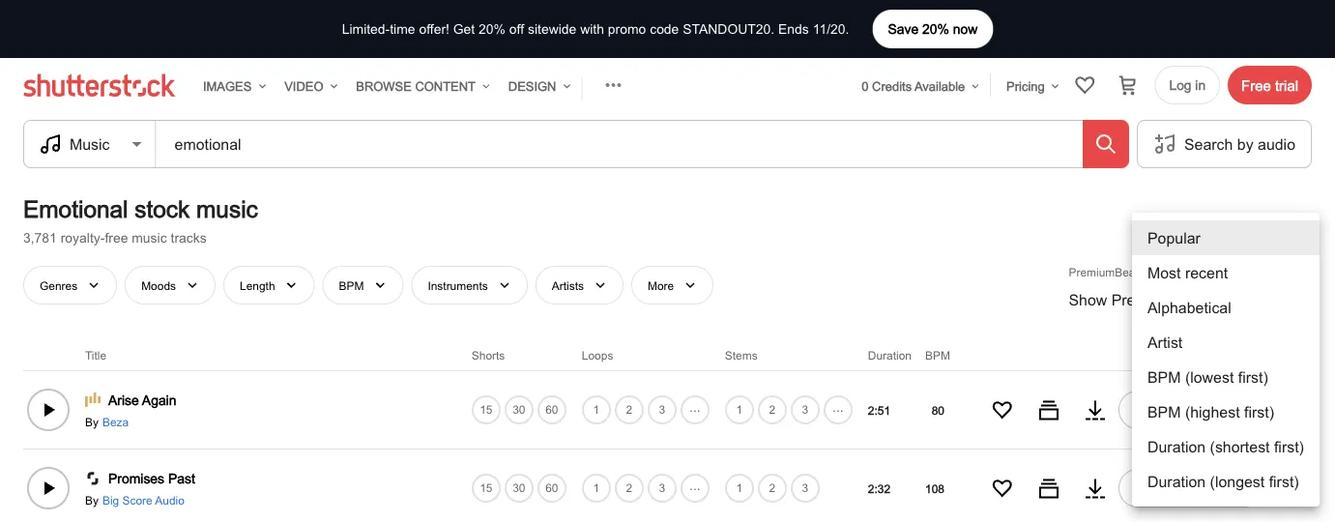Task type: locate. For each thing, give the bounding box(es) containing it.
20%
[[922, 21, 949, 37], [479, 21, 506, 37]]

limited-
[[342, 21, 390, 37]]

30 for arise again
[[513, 403, 525, 416]]

1 to from the top
[[1186, 402, 1198, 417]]

1 vertical spatial try image
[[1084, 476, 1107, 500]]

duration (longest first) option
[[1132, 464, 1320, 499]]

bpm (highest first)
[[1148, 403, 1274, 421]]

genres button
[[23, 266, 117, 304]]

add for promises past
[[1159, 480, 1183, 496]]

search image
[[1094, 132, 1118, 156]]

2 add to cart button from the top
[[1119, 469, 1264, 507]]

1 15 from the top
[[480, 403, 493, 416]]

first) right (shortest
[[1274, 438, 1304, 455]]

2 30 from the top
[[513, 481, 525, 495]]

first) right (lowest
[[1238, 368, 1268, 386]]

bpm (highest first) option
[[1132, 394, 1320, 429]]

popular option
[[1132, 220, 1320, 255]]

similar image for past
[[1037, 476, 1061, 500]]

standout20.
[[683, 21, 775, 37]]

2 add to cart from the top
[[1159, 480, 1224, 496]]

0 vertical spatial to
[[1186, 402, 1198, 417]]

log
[[1169, 77, 1192, 93]]

1 vertical spatial add to cart button
[[1119, 469, 1264, 507]]

to for arise again
[[1186, 402, 1198, 417]]

first) for duration (shortest first)
[[1274, 438, 1304, 455]]

try image for arise again
[[1084, 398, 1107, 421]]

2 vertical spatial duration
[[1148, 472, 1206, 490]]

add to cart
[[1159, 402, 1224, 417], [1159, 480, 1224, 496]]

duration for duration
[[868, 348, 912, 362]]

log in link
[[1155, 66, 1220, 104]]

video
[[284, 79, 323, 93]]

similar image right save icon
[[1037, 398, 1061, 421]]

1 add to cart from the top
[[1159, 402, 1224, 417]]

0 vertical spatial by
[[85, 415, 99, 428]]

2 by from the top
[[85, 493, 99, 506]]

search by audio
[[1184, 135, 1296, 153]]

duration
[[868, 348, 912, 362], [1148, 438, 1206, 455], [1148, 472, 1206, 490]]

add to cart down duration (shortest first) option
[[1159, 480, 1224, 496]]

overflow menu image
[[602, 73, 625, 97]]

(longest
[[1210, 472, 1265, 490]]

add to cart for promises past
[[1159, 480, 1224, 496]]

cart for past
[[1201, 480, 1224, 496]]

add for arise again
[[1159, 402, 1183, 417]]

cart down (lowest
[[1201, 402, 1224, 417]]

1 vertical spatial duration
[[1148, 438, 1206, 455]]

add left (highest
[[1159, 402, 1183, 417]]

length button
[[223, 266, 315, 304]]

bpm
[[339, 278, 364, 292], [925, 348, 950, 362], [1148, 368, 1181, 386], [1148, 403, 1181, 421]]

first) right '(longest'
[[1269, 472, 1299, 490]]

duration for duration (shortest first)
[[1148, 438, 1206, 455]]

trial
[[1275, 77, 1299, 93]]

get
[[453, 21, 475, 37]]

duration down bpm (highest first)
[[1148, 438, 1206, 455]]

save image
[[991, 398, 1014, 421]]

first) up (shortest
[[1244, 403, 1274, 421]]

first) for duration (longest first)
[[1269, 472, 1299, 490]]

1 30 from the top
[[513, 403, 525, 416]]

1 try image from the top
[[1084, 398, 1107, 421]]

0 vertical spatial add
[[1159, 402, 1183, 417]]

by left beza
[[85, 415, 99, 428]]

...
[[689, 399, 701, 415], [833, 399, 844, 415], [689, 477, 701, 493]]

60 inside 60 button
[[546, 403, 558, 416]]

to left '(longest'
[[1186, 480, 1198, 496]]

log in
[[1169, 77, 1206, 93]]

1 similar image from the top
[[1037, 398, 1061, 421]]

duration down duration (shortest first) option
[[1148, 472, 1206, 490]]

0 vertical spatial try image
[[1084, 398, 1107, 421]]

1 add from the top
[[1159, 402, 1183, 417]]

3 inside button
[[659, 481, 665, 494]]

bpm right length button
[[339, 278, 364, 292]]

2 15 from the top
[[480, 481, 493, 495]]

by
[[1237, 135, 1254, 153]]

similar image
[[1037, 398, 1061, 421], [1037, 476, 1061, 500]]

1 vertical spatial by
[[85, 493, 99, 506]]

similar image right save image
[[1037, 476, 1061, 500]]

free
[[105, 229, 128, 245]]

80
[[932, 403, 945, 417]]

bpm inside button
[[339, 278, 364, 292]]

try image
[[1084, 398, 1107, 421], [1084, 476, 1107, 500]]

with
[[580, 21, 604, 37]]

try image right save icon
[[1084, 398, 1107, 421]]

moods button
[[125, 266, 216, 304]]

by left the "big"
[[85, 493, 99, 506]]

1 20% from the left
[[922, 21, 949, 37]]

0 vertical spatial 60
[[546, 403, 558, 416]]

1 vertical spatial 15
[[480, 481, 493, 495]]

to for promises past
[[1186, 480, 1198, 496]]

1 vertical spatial add to cart
[[1159, 480, 1224, 496]]

2:32
[[868, 481, 891, 495]]

add to cart button down bpm (lowest first)
[[1119, 390, 1264, 429]]

0 vertical spatial 15
[[480, 403, 493, 416]]

cart down duration (shortest first) option
[[1201, 480, 1224, 496]]

20% left the now
[[922, 21, 949, 37]]

search by audio button
[[1137, 121, 1312, 167]]

15
[[480, 403, 493, 416], [480, 481, 493, 495]]

list box
[[1132, 213, 1320, 507]]

to down bpm (lowest first)
[[1186, 402, 1198, 417]]

most recent option
[[1132, 255, 1320, 290]]

bpm for bpm (lowest first)
[[1148, 368, 1181, 386]]

1 vertical spatial 60
[[546, 481, 558, 495]]

3
[[659, 403, 665, 416], [802, 403, 808, 416], [659, 481, 665, 494], [802, 481, 808, 495]]

add to cart for arise again
[[1159, 402, 1224, 417]]

add left '(longest'
[[1159, 480, 1183, 496]]

add to cart down bpm (lowest first)
[[1159, 402, 1224, 417]]

time
[[390, 21, 415, 37]]

first)
[[1238, 368, 1268, 386], [1244, 403, 1274, 421], [1274, 438, 1304, 455], [1269, 472, 1299, 490]]

0 vertical spatial music
[[196, 195, 258, 222]]

0 horizontal spatial music
[[132, 229, 167, 245]]

2 cart from the top
[[1201, 480, 1224, 496]]

arise again link
[[108, 390, 176, 410]]

1 right 60 button
[[593, 403, 600, 416]]

now
[[953, 21, 978, 37]]

stems
[[725, 348, 758, 362]]

limited-time offer! get 20% off sitewide with promo code standout20. ends 11/20.
[[342, 21, 849, 37]]

2
[[626, 403, 633, 416], [769, 403, 776, 416], [626, 481, 633, 495], [769, 481, 776, 495]]

2 try image from the top
[[1084, 476, 1107, 500]]

first) for bpm (lowest first)
[[1238, 368, 1268, 386]]

0 vertical spatial add to cart button
[[1119, 390, 1264, 429]]

1 add to cart button from the top
[[1119, 390, 1264, 429]]

2 similar image from the top
[[1037, 476, 1061, 500]]

1
[[593, 403, 600, 416], [736, 403, 743, 416], [593, 481, 600, 495], [736, 481, 743, 495]]

20% left off
[[479, 21, 506, 37]]

images link
[[195, 67, 269, 105]]

0 vertical spatial add to cart
[[1159, 402, 1224, 417]]

arise
[[108, 392, 139, 408]]

60
[[546, 403, 558, 416], [546, 481, 558, 495]]

add to cart button
[[1119, 390, 1264, 429], [1119, 469, 1264, 507]]

1 left 3 button
[[593, 481, 600, 495]]

big
[[102, 493, 119, 506]]

bpm for bpm button
[[339, 278, 364, 292]]

duration up the 2:51
[[868, 348, 912, 362]]

30 for promises past
[[513, 481, 525, 495]]

0 credits available link
[[854, 67, 982, 105]]

1 vertical spatial to
[[1186, 480, 1198, 496]]

add to cart button down duration (shortest first) option
[[1119, 469, 1264, 507]]

music up tracks
[[196, 195, 258, 222]]

2:51
[[868, 403, 891, 417]]

by
[[85, 415, 99, 428], [85, 493, 99, 506]]

1 60 from the top
[[546, 403, 558, 416]]

bpm for bpm (highest first)
[[1148, 403, 1181, 421]]

try image right save image
[[1084, 476, 1107, 500]]

add
[[1159, 402, 1183, 417], [1159, 480, 1183, 496]]

2 to from the top
[[1186, 480, 1198, 496]]

1 vertical spatial cart
[[1201, 480, 1224, 496]]

0 vertical spatial similar image
[[1037, 398, 1061, 421]]

alphabetical
[[1148, 298, 1232, 316]]

1 vertical spatial similar image
[[1037, 476, 1061, 500]]

0 vertical spatial 30
[[513, 403, 525, 416]]

artists button
[[535, 266, 624, 304]]

sitewide
[[528, 21, 577, 37]]

1 horizontal spatial 20%
[[922, 21, 949, 37]]

promises
[[108, 471, 164, 486]]

pricing link
[[999, 67, 1062, 105]]

2 add from the top
[[1159, 480, 1183, 496]]

0 vertical spatial duration
[[868, 348, 912, 362]]

music down stock on the left of page
[[132, 229, 167, 245]]

30
[[513, 403, 525, 416], [513, 481, 525, 495]]

add to cart button for again
[[1119, 390, 1264, 429]]

0 horizontal spatial 20%
[[479, 21, 506, 37]]

1 vertical spatial 30
[[513, 481, 525, 495]]

1 vertical spatial add
[[1159, 480, 1183, 496]]

1 by from the top
[[85, 415, 99, 428]]

most recent
[[1148, 263, 1228, 281]]

content
[[415, 79, 476, 93]]

shorts
[[472, 348, 505, 362]]

bpm down artist
[[1148, 368, 1181, 386]]

1 horizontal spatial music
[[196, 195, 258, 222]]

1 vertical spatial music
[[132, 229, 167, 245]]

music
[[196, 195, 258, 222], [132, 229, 167, 245]]

first) for bpm (highest first)
[[1244, 403, 1274, 421]]

... for promises past
[[689, 477, 701, 493]]

0 vertical spatial cart
[[1201, 402, 1224, 417]]

bpm left (highest
[[1148, 403, 1181, 421]]

similar image for again
[[1037, 398, 1061, 421]]

shutterstock image
[[23, 73, 180, 97]]

1 cart from the top
[[1201, 402, 1224, 417]]



Task type: vqa. For each thing, say whether or not it's contained in the screenshot.
the right fonts,
no



Task type: describe. For each thing, give the bounding box(es) containing it.
audio
[[155, 493, 185, 506]]

by for arise
[[85, 415, 99, 428]]

by big score audio
[[85, 493, 185, 506]]

credits
[[872, 79, 912, 93]]

artists
[[552, 278, 584, 292]]

tracks
[[171, 229, 207, 245]]

cart image
[[1116, 73, 1140, 97]]

ends
[[778, 21, 809, 37]]

genres
[[40, 278, 78, 292]]

design link
[[501, 67, 574, 105]]

in
[[1195, 77, 1206, 93]]

emotional stock music 3,781 royalty-free music tracks
[[23, 195, 258, 245]]

audio
[[1258, 135, 1296, 153]]

3 button
[[646, 472, 679, 505]]

duration (shortest first)
[[1148, 438, 1304, 455]]

video link
[[277, 67, 341, 105]]

off
[[509, 21, 524, 37]]

free
[[1242, 77, 1271, 93]]

promises past
[[108, 471, 195, 486]]

cart for again
[[1201, 402, 1224, 417]]

free trial button
[[1228, 66, 1312, 104]]

free trial
[[1242, 77, 1299, 93]]

length
[[240, 278, 275, 292]]

save 20% now
[[888, 21, 978, 37]]

... for arise again
[[689, 399, 701, 415]]

bpm up the 80
[[925, 348, 950, 362]]

loops
[[582, 348, 613, 362]]

(shortest
[[1210, 438, 1270, 455]]

2 60 from the top
[[546, 481, 558, 495]]

bpm (lowest first) option
[[1132, 360, 1320, 394]]

by for promises
[[85, 493, 99, 506]]

design
[[508, 79, 556, 93]]

artist
[[1148, 333, 1183, 351]]

duration for duration (longest first)
[[1148, 472, 1206, 490]]

stock
[[135, 195, 190, 222]]

2 20% from the left
[[479, 21, 506, 37]]

0 credits available
[[862, 79, 965, 93]]

browse content
[[356, 79, 476, 93]]

emotional
[[23, 195, 128, 222]]

duration (shortest first) option
[[1132, 429, 1320, 464]]

popular
[[1148, 229, 1201, 247]]

most
[[1148, 263, 1181, 281]]

more button
[[631, 266, 714, 304]]

save 20% now link
[[873, 10, 993, 48]]

11/20.
[[813, 21, 849, 37]]

bpm button
[[322, 266, 404, 304]]

instruments button
[[411, 266, 528, 304]]

artist option
[[1132, 325, 1320, 360]]

browse
[[356, 79, 412, 93]]

save image
[[991, 476, 1014, 500]]

15 for arise again
[[480, 403, 493, 416]]

108
[[925, 481, 945, 495]]

past
[[168, 471, 195, 486]]

images
[[203, 79, 252, 93]]

royalty-
[[61, 229, 105, 245]]

arise again
[[108, 392, 176, 408]]

recent
[[1185, 263, 1228, 281]]

1 right 3 button
[[736, 481, 743, 495]]

search
[[1184, 135, 1233, 153]]

again
[[142, 392, 176, 408]]

(lowest
[[1185, 368, 1234, 386]]

promises past link
[[108, 469, 195, 488]]

more
[[648, 278, 674, 292]]

instruments
[[428, 278, 488, 292]]

title
[[85, 348, 106, 362]]

promo
[[608, 21, 646, 37]]

save
[[888, 21, 919, 37]]

add to cart button for past
[[1119, 469, 1264, 507]]

pricing
[[1007, 79, 1045, 93]]

beza
[[102, 415, 129, 428]]

collections image
[[1074, 73, 1097, 97]]

score
[[122, 493, 152, 506]]

big score audio link
[[99, 492, 185, 507]]

list box containing popular
[[1132, 213, 1320, 507]]

(highest
[[1185, 403, 1240, 421]]

duration (longest first)
[[1148, 472, 1299, 490]]

browse content link
[[348, 67, 493, 105]]

alphabetical option
[[1132, 290, 1320, 325]]

3,781
[[23, 229, 57, 245]]

1 down stems
[[736, 403, 743, 416]]

60 button
[[536, 393, 568, 426]]

bpm (lowest first)
[[1148, 368, 1268, 386]]

beza link
[[99, 414, 129, 429]]

0
[[862, 79, 869, 93]]

offer!
[[419, 21, 450, 37]]

by beza
[[85, 415, 129, 428]]

15 for promises past
[[480, 481, 493, 495]]

available
[[915, 79, 965, 93]]

try image for promises past
[[1084, 476, 1107, 500]]

code
[[650, 21, 679, 37]]



